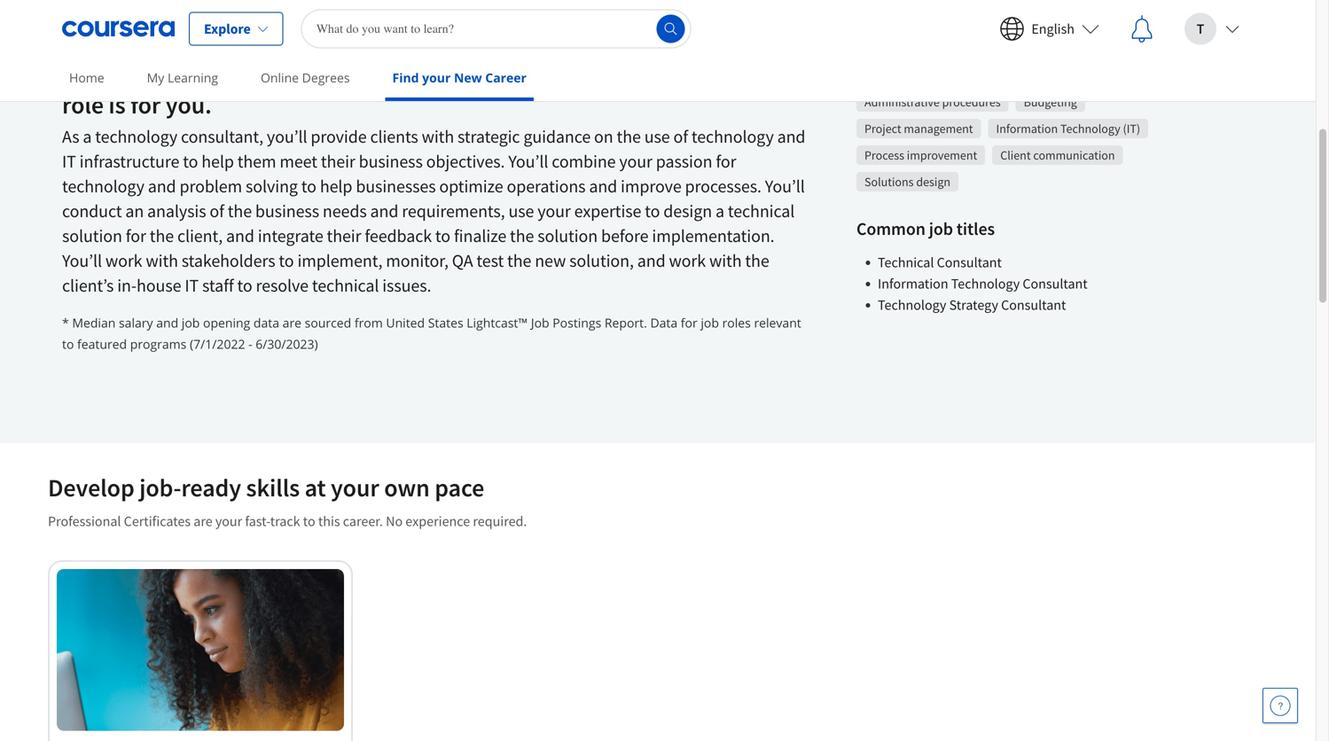 Task type: vqa. For each thing, say whether or not it's contained in the screenshot.
EDUCATION,
no



Task type: describe. For each thing, give the bounding box(es) containing it.
no
[[386, 513, 403, 530]]

to down requirements, in the top of the page
[[435, 225, 451, 247]]

explore
[[204, 20, 251, 38]]

qa
[[452, 250, 473, 272]]

to up problem
[[183, 150, 198, 173]]

develop
[[48, 472, 134, 503]]

online degrees
[[261, 69, 350, 86]]

0 horizontal spatial use
[[509, 200, 534, 222]]

1 vertical spatial their
[[327, 225, 361, 247]]

data
[[254, 314, 279, 331]]

this inside if you like strategic thinking, improving processes, and technology, this role is for you. as a technology consultant, you'll provide clients with strategic guidance on the use of technology and it infrastructure to help them meet their business objectives. you'll combine your passion for technology and problem solving to help businesses optimize operations and improve processes. you'll conduct an analysis of the business needs and requirements, use your expertise to design a technical solution for the client, and integrate their feedback to finalize the solution before implementation. you'll work with stakeholders to implement, monitor, qa test the new solution, and work with the client's in-house it staff to resolve technical issues.
[[769, 57, 809, 88]]

improve
[[621, 175, 682, 197]]

1 horizontal spatial use
[[645, 125, 670, 148]]

an
[[125, 200, 144, 222]]

businesses
[[356, 175, 436, 197]]

learning
[[168, 69, 218, 86]]

lightcast™
[[467, 314, 528, 331]]

find
[[392, 69, 419, 86]]

your up improve
[[619, 150, 653, 173]]

solving
[[246, 175, 298, 197]]

professional
[[48, 513, 121, 530]]

process
[[865, 147, 905, 163]]

processes.
[[685, 175, 762, 197]]

consultant,
[[181, 125, 263, 148]]

you
[[82, 57, 121, 88]]

conduct
[[62, 200, 122, 222]]

(7/1/2022
[[190, 336, 245, 353]]

titles
[[957, 218, 995, 240]]

needs
[[323, 200, 367, 222]]

like
[[126, 57, 164, 88]]

home link
[[62, 58, 111, 98]]

feedback
[[365, 225, 432, 247]]

develop job-ready skills at your own pace
[[48, 472, 484, 503]]

0 vertical spatial business
[[359, 150, 423, 173]]

1 horizontal spatial technical
[[728, 200, 795, 222]]

coursera image
[[62, 15, 175, 43]]

2 horizontal spatial technology
[[1061, 121, 1121, 137]]

at
[[305, 472, 326, 503]]

your inside find your new career link
[[422, 69, 451, 86]]

them
[[237, 150, 276, 173]]

1 horizontal spatial it
[[185, 274, 199, 297]]

processes,
[[479, 57, 590, 88]]

problem
[[180, 175, 242, 197]]

experience
[[406, 513, 470, 530]]

monitor,
[[386, 250, 449, 272]]

to down integrate
[[279, 250, 294, 272]]

0 vertical spatial consultant
[[937, 254, 1002, 271]]

own
[[384, 472, 430, 503]]

0 horizontal spatial technical
[[312, 274, 379, 297]]

technical
[[878, 254, 934, 271]]

stakeholders
[[182, 250, 275, 272]]

budgeting
[[1024, 94, 1077, 110]]

integrate
[[258, 225, 323, 247]]

0 vertical spatial it
[[62, 150, 76, 173]]

and inside "* median salary and job opening data are sourced from united states lightcast™ job postings report. data for job roles relevant to featured programs (7/1/2022 - 6/30/2023)"
[[156, 314, 178, 331]]

1 horizontal spatial strategic
[[458, 125, 520, 148]]

english button
[[986, 0, 1114, 57]]

salary
[[119, 314, 153, 331]]

track
[[270, 513, 300, 530]]

administrative
[[865, 94, 940, 110]]

the right finalize
[[510, 225, 534, 247]]

professional certificates are your fast-track to this career. no experience required.
[[48, 513, 527, 530]]

certificates
[[124, 513, 191, 530]]

combine
[[552, 150, 616, 173]]

median
[[72, 314, 116, 331]]

test
[[477, 250, 504, 272]]

is
[[109, 89, 126, 120]]

management
[[904, 121, 973, 137]]

on
[[594, 125, 613, 148]]

improvement
[[907, 147, 978, 163]]

project management
[[865, 121, 973, 137]]

0 vertical spatial a
[[83, 125, 92, 148]]

home
[[69, 69, 104, 86]]

pace
[[435, 472, 484, 503]]

guidance
[[524, 125, 591, 148]]

common
[[857, 218, 926, 240]]

infrastructure
[[80, 150, 179, 173]]

1 solution from the left
[[62, 225, 122, 247]]

procedures
[[942, 94, 1001, 110]]

0 vertical spatial their
[[321, 150, 355, 173]]

communication
[[1034, 147, 1115, 163]]

your up career.
[[331, 472, 379, 503]]

0 horizontal spatial technology
[[878, 296, 947, 314]]

your left fast-
[[215, 513, 242, 530]]

design inside if you like strategic thinking, improving processes, and technology, this role is for you. as a technology consultant, you'll provide clients with strategic guidance on the use of technology and it infrastructure to help them meet their business objectives. you'll combine your passion for technology and problem solving to help businesses optimize operations and improve processes. you'll conduct an analysis of the business needs and requirements, use your expertise to design a technical solution for the client, and integrate their feedback to finalize the solution before implementation. you'll work with stakeholders to implement, monitor, qa test the new solution, and work with the client's in-house it staff to resolve technical issues.
[[664, 200, 712, 222]]

to inside "* median salary and job opening data are sourced from united states lightcast™ job postings report. data for job roles relevant to featured programs (7/1/2022 - 6/30/2023)"
[[62, 336, 74, 353]]

objectives.
[[426, 150, 505, 173]]

0 vertical spatial strategic
[[169, 57, 260, 88]]

t button
[[1171, 0, 1254, 57]]

technology up processes.
[[692, 125, 774, 148]]

information inside technical consultant information technology consultant technology strategy consultant
[[878, 275, 949, 293]]

from
[[355, 314, 383, 331]]

t
[[1197, 20, 1205, 38]]

report.
[[605, 314, 647, 331]]

english
[[1032, 20, 1075, 38]]

to right track on the bottom of the page
[[303, 513, 315, 530]]

implement,
[[298, 250, 383, 272]]

technology,
[[640, 57, 764, 88]]

administrative procedures
[[865, 94, 1001, 110]]

6/30/2023)
[[256, 336, 318, 353]]

provide
[[311, 125, 367, 148]]



Task type: locate. For each thing, give the bounding box(es) containing it.
it
[[62, 150, 76, 173], [185, 274, 199, 297]]

fast-
[[245, 513, 270, 530]]

solution down conduct
[[62, 225, 122, 247]]

solutions design
[[865, 174, 951, 190]]

solution up new
[[538, 225, 598, 247]]

their down 'provide'
[[321, 150, 355, 173]]

programs
[[130, 336, 187, 353]]

analysis
[[147, 200, 206, 222]]

the right the on
[[617, 125, 641, 148]]

2 solution from the left
[[538, 225, 598, 247]]

1 vertical spatial you'll
[[765, 175, 805, 197]]

the down problem
[[228, 200, 252, 222]]

1 horizontal spatial help
[[320, 175, 352, 197]]

are up 6/30/2023)
[[283, 314, 302, 331]]

client
[[1001, 147, 1031, 163]]

required.
[[473, 513, 527, 530]]

their
[[321, 150, 355, 173], [327, 225, 361, 247]]

the right test
[[507, 250, 532, 272]]

information down technical
[[878, 275, 949, 293]]

*
[[62, 314, 69, 331]]

1 horizontal spatial solution
[[538, 225, 598, 247]]

1 vertical spatial are
[[194, 513, 213, 530]]

your
[[422, 69, 451, 86], [619, 150, 653, 173], [538, 200, 571, 222], [331, 472, 379, 503], [215, 513, 242, 530]]

to right the staff
[[237, 274, 252, 297]]

technology up infrastructure
[[95, 125, 178, 148]]

requirements,
[[402, 200, 505, 222]]

technology up "strategy"
[[951, 275, 1020, 293]]

technology up communication
[[1061, 121, 1121, 137]]

your down operations
[[538, 200, 571, 222]]

0 horizontal spatial it
[[62, 150, 76, 173]]

0 horizontal spatial solution
[[62, 225, 122, 247]]

1 vertical spatial design
[[664, 200, 712, 222]]

my
[[147, 69, 164, 86]]

-
[[248, 336, 252, 353]]

(it)
[[1123, 121, 1141, 137]]

the down analysis on the left top
[[150, 225, 174, 247]]

work down implementation.
[[669, 250, 706, 272]]

strategic up you.
[[169, 57, 260, 88]]

1 horizontal spatial information
[[996, 121, 1058, 137]]

solution,
[[570, 250, 634, 272]]

1 horizontal spatial design
[[916, 174, 951, 190]]

technical down processes.
[[728, 200, 795, 222]]

technical down implement,
[[312, 274, 379, 297]]

this right 'technology,'
[[769, 57, 809, 88]]

help
[[202, 150, 234, 173], [320, 175, 352, 197]]

technology up conduct
[[62, 175, 144, 197]]

with down implementation.
[[709, 250, 742, 272]]

are inside "* median salary and job opening data are sourced from united states lightcast™ job postings report. data for job roles relevant to featured programs (7/1/2022 - 6/30/2023)"
[[283, 314, 302, 331]]

2 work from the left
[[669, 250, 706, 272]]

job left titles
[[929, 218, 953, 240]]

skills
[[246, 472, 300, 503]]

find your new career
[[392, 69, 527, 86]]

0 horizontal spatial business
[[255, 200, 319, 222]]

0 horizontal spatial you'll
[[62, 250, 102, 272]]

help center image
[[1270, 695, 1291, 717]]

for up processes.
[[716, 150, 737, 173]]

1 vertical spatial information
[[878, 275, 949, 293]]

it left the staff
[[185, 274, 199, 297]]

1 vertical spatial business
[[255, 200, 319, 222]]

0 horizontal spatial work
[[105, 250, 142, 272]]

if
[[62, 57, 77, 88]]

united
[[386, 314, 425, 331]]

you'll
[[508, 150, 548, 173], [765, 175, 805, 197], [62, 250, 102, 272]]

1 vertical spatial of
[[210, 200, 224, 222]]

information up client on the right of the page
[[996, 121, 1058, 137]]

to down improve
[[645, 200, 660, 222]]

featured
[[77, 336, 127, 353]]

0 vertical spatial technology
[[1061, 121, 1121, 137]]

to
[[183, 150, 198, 173], [301, 175, 317, 197], [645, 200, 660, 222], [435, 225, 451, 247], [279, 250, 294, 272], [237, 274, 252, 297], [62, 336, 74, 353], [303, 513, 315, 530]]

0 vertical spatial information
[[996, 121, 1058, 137]]

technical
[[728, 200, 795, 222], [312, 274, 379, 297]]

use
[[645, 125, 670, 148], [509, 200, 534, 222]]

0 horizontal spatial strategic
[[169, 57, 260, 88]]

business up integrate
[[255, 200, 319, 222]]

degrees
[[302, 69, 350, 86]]

0 horizontal spatial help
[[202, 150, 234, 173]]

find your new career link
[[385, 58, 534, 101]]

your right find
[[422, 69, 451, 86]]

implementation.
[[652, 225, 775, 247]]

for right data
[[681, 314, 698, 331]]

before
[[601, 225, 649, 247]]

my learning
[[147, 69, 218, 86]]

of down problem
[[210, 200, 224, 222]]

1 horizontal spatial you'll
[[508, 150, 548, 173]]

job-
[[139, 472, 181, 503]]

help up needs
[[320, 175, 352, 197]]

strategic up objectives.
[[458, 125, 520, 148]]

thinking,
[[265, 57, 360, 88]]

this left career.
[[318, 513, 340, 530]]

2 vertical spatial technology
[[878, 296, 947, 314]]

2 horizontal spatial with
[[709, 250, 742, 272]]

None search field
[[301, 9, 692, 48]]

with up objectives.
[[422, 125, 454, 148]]

client's
[[62, 274, 114, 297]]

you'll up operations
[[508, 150, 548, 173]]

help down consultant,
[[202, 150, 234, 173]]

1 vertical spatial technical
[[312, 274, 379, 297]]

business down clients
[[359, 150, 423, 173]]

job
[[929, 218, 953, 240], [182, 314, 200, 331], [701, 314, 719, 331]]

0 horizontal spatial information
[[878, 275, 949, 293]]

1 horizontal spatial business
[[359, 150, 423, 173]]

0 horizontal spatial a
[[83, 125, 92, 148]]

What do you want to learn? text field
[[301, 9, 692, 48]]

it down as
[[62, 150, 76, 173]]

1 horizontal spatial a
[[716, 200, 725, 222]]

strategy
[[950, 296, 999, 314]]

technology down technical
[[878, 296, 947, 314]]

data
[[650, 314, 678, 331]]

1 vertical spatial consultant
[[1023, 275, 1088, 293]]

0 vertical spatial technical
[[728, 200, 795, 222]]

design down improvement
[[916, 174, 951, 190]]

the down implementation.
[[745, 250, 770, 272]]

postings
[[553, 314, 602, 331]]

2 vertical spatial consultant
[[1001, 296, 1066, 314]]

0 horizontal spatial job
[[182, 314, 200, 331]]

to down "meet"
[[301, 175, 317, 197]]

for inside "* median salary and job opening data are sourced from united states lightcast™ job postings report. data for job roles relevant to featured programs (7/1/2022 - 6/30/2023)"
[[681, 314, 698, 331]]

2 vertical spatial you'll
[[62, 250, 102, 272]]

strategic
[[169, 57, 260, 88], [458, 125, 520, 148]]

the
[[617, 125, 641, 148], [228, 200, 252, 222], [150, 225, 174, 247], [510, 225, 534, 247], [507, 250, 532, 272], [745, 250, 770, 272]]

technical consultant information technology consultant technology strategy consultant
[[878, 254, 1088, 314]]

business
[[359, 150, 423, 173], [255, 200, 319, 222]]

optimize
[[439, 175, 503, 197]]

of up passion
[[674, 125, 688, 148]]

1 vertical spatial technology
[[951, 275, 1020, 293]]

client,
[[177, 225, 223, 247]]

1 horizontal spatial technology
[[951, 275, 1020, 293]]

resolve
[[256, 274, 309, 297]]

sourced
[[305, 314, 351, 331]]

new
[[535, 250, 566, 272]]

opening
[[203, 314, 250, 331]]

use up passion
[[645, 125, 670, 148]]

of
[[674, 125, 688, 148], [210, 200, 224, 222]]

improving
[[365, 57, 474, 88]]

for right is
[[130, 89, 161, 120]]

ready
[[181, 472, 241, 503]]

their down needs
[[327, 225, 361, 247]]

1 vertical spatial strategic
[[458, 125, 520, 148]]

clients
[[370, 125, 418, 148]]

0 horizontal spatial this
[[318, 513, 340, 530]]

1 vertical spatial it
[[185, 274, 199, 297]]

1 horizontal spatial of
[[674, 125, 688, 148]]

1 horizontal spatial this
[[769, 57, 809, 88]]

1 vertical spatial this
[[318, 513, 340, 530]]

expertise
[[574, 200, 642, 222]]

0 vertical spatial design
[[916, 174, 951, 190]]

if you like strategic thinking, improving processes, and technology, this role is for you. as a technology consultant, you'll provide clients with strategic guidance on the use of technology and it infrastructure to help them meet their business objectives. you'll combine your passion for technology and problem solving to help businesses optimize operations and improve processes. you'll conduct an analysis of the business needs and requirements, use your expertise to design a technical solution for the client, and integrate their feedback to finalize the solution before implementation. you'll work with stakeholders to implement, monitor, qa test the new solution, and work with the client's in-house it staff to resolve technical issues.
[[62, 57, 809, 297]]

online degrees link
[[254, 58, 357, 98]]

job up (7/1/2022
[[182, 314, 200, 331]]

1 horizontal spatial with
[[422, 125, 454, 148]]

to down *
[[62, 336, 74, 353]]

0 vertical spatial are
[[283, 314, 302, 331]]

this
[[769, 57, 809, 88], [318, 513, 340, 530]]

for
[[130, 89, 161, 120], [716, 150, 737, 173], [126, 225, 146, 247], [681, 314, 698, 331]]

roles
[[722, 314, 751, 331]]

1 vertical spatial use
[[509, 200, 534, 222]]

with up house
[[146, 250, 178, 272]]

staff
[[202, 274, 234, 297]]

1 horizontal spatial job
[[701, 314, 719, 331]]

1 horizontal spatial are
[[283, 314, 302, 331]]

design up implementation.
[[664, 200, 712, 222]]

online
[[261, 69, 299, 86]]

0 vertical spatial this
[[769, 57, 809, 88]]

a
[[83, 125, 92, 148], [716, 200, 725, 222]]

* median salary and job opening data are sourced from united states lightcast™ job postings report. data for job roles relevant to featured programs (7/1/2022 - 6/30/2023)
[[62, 314, 802, 353]]

0 horizontal spatial of
[[210, 200, 224, 222]]

2 horizontal spatial you'll
[[765, 175, 805, 197]]

use down operations
[[509, 200, 534, 222]]

explore button
[[189, 12, 284, 46]]

you'll right processes.
[[765, 175, 805, 197]]

0 horizontal spatial with
[[146, 250, 178, 272]]

relevant
[[754, 314, 802, 331]]

for down an
[[126, 225, 146, 247]]

solutions
[[865, 174, 914, 190]]

1 vertical spatial a
[[716, 200, 725, 222]]

technology
[[1061, 121, 1121, 137], [951, 275, 1020, 293], [878, 296, 947, 314]]

house
[[137, 274, 181, 297]]

a down processes.
[[716, 200, 725, 222]]

you'll
[[267, 125, 307, 148]]

1 horizontal spatial work
[[669, 250, 706, 272]]

0 horizontal spatial are
[[194, 513, 213, 530]]

as
[[62, 125, 79, 148]]

you'll up client's
[[62, 250, 102, 272]]

with
[[422, 125, 454, 148], [146, 250, 178, 272], [709, 250, 742, 272]]

new
[[454, 69, 482, 86]]

2 horizontal spatial job
[[929, 218, 953, 240]]

0 vertical spatial help
[[202, 150, 234, 173]]

0 horizontal spatial design
[[664, 200, 712, 222]]

my learning link
[[140, 58, 225, 98]]

in-
[[117, 274, 137, 297]]

job left roles at the right top of page
[[701, 314, 719, 331]]

a right as
[[83, 125, 92, 148]]

process improvement
[[865, 147, 978, 163]]

are down ready
[[194, 513, 213, 530]]

0 vertical spatial use
[[645, 125, 670, 148]]

client communication
[[1001, 147, 1115, 163]]

0 vertical spatial you'll
[[508, 150, 548, 173]]

finalize
[[454, 225, 507, 247]]

1 vertical spatial help
[[320, 175, 352, 197]]

1 work from the left
[[105, 250, 142, 272]]

work up in- on the left of the page
[[105, 250, 142, 272]]

0 vertical spatial of
[[674, 125, 688, 148]]



